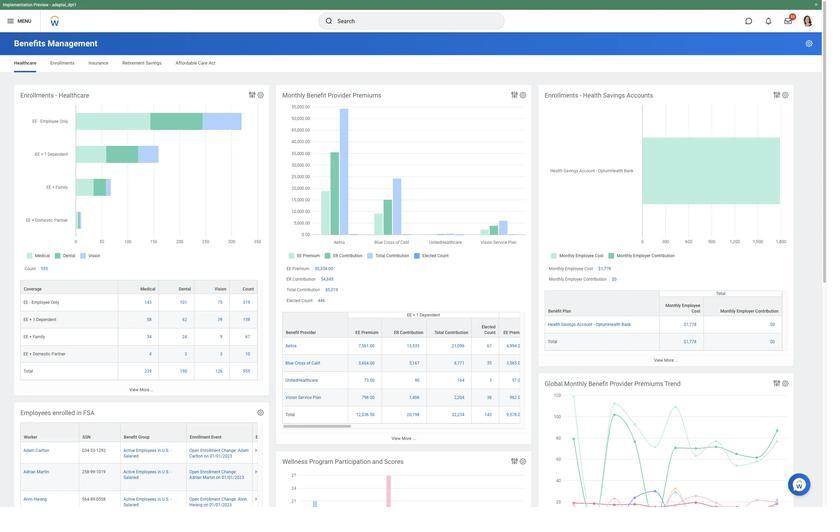 Task type: vqa. For each thing, say whether or not it's contained in the screenshot.
2nd Configures Active/Inactive Content worklet for (Worklet Page Layout Configuration) element from the bottom of the 'items selected' list Configures
no



Task type: locate. For each thing, give the bounding box(es) containing it.
view more ... for savings
[[654, 358, 679, 363]]

1 vertical spatial monthly employer contribution
[[721, 309, 779, 314]]

benefit coverage type button
[[253, 423, 318, 442]]

0 vertical spatial ee - employee only
[[24, 300, 59, 305]]

01/01/2023 for hwang
[[209, 502, 232, 507]]

monthly employee cost inside popup button
[[666, 303, 701, 314]]

3 button up 38 button
[[490, 378, 493, 383]]

3 button
[[185, 351, 188, 357], [220, 351, 224, 357], [490, 378, 493, 383]]

1 u.s. from the top
[[162, 448, 170, 453]]

555 up coverage popup button
[[41, 266, 48, 271]]

2 vertical spatial 01/01/2023
[[209, 502, 232, 507]]

2 vertical spatial active employees in u.s. - salaried link
[[124, 495, 172, 507]]

enrollment inside open enrollment change: alvin hwang on 01/01/2023
[[200, 497, 221, 502]]

0 horizontal spatial view more ... link
[[14, 384, 269, 396]]

2 horizontal spatial ee premium
[[504, 330, 527, 335]]

more up trend on the bottom right
[[665, 358, 674, 363]]

martin down the adam carlton
[[37, 470, 49, 475]]

more down 20,198
[[402, 436, 412, 441]]

row containing vision service plan
[[283, 389, 828, 406]]

martin up open enrollment change: alvin hwang on 01/01/2023 link
[[203, 475, 215, 480]]

unitedhealthcare
[[286, 378, 318, 383]]

10 button
[[246, 351, 251, 357]]

1 vertical spatial elected count
[[482, 325, 496, 335]]

ee premium up 4,994.00
[[504, 330, 527, 335]]

configure and view chart data image left 'configure enrollments - healthcare' image
[[248, 91, 257, 99]]

67 button up 35 at right
[[487, 343, 493, 349]]

view more ... link up scores
[[276, 433, 532, 444]]

on down the enrollment event
[[204, 454, 209, 459]]

1 vertical spatial view more ...
[[130, 388, 154, 392]]

plan inside row
[[313, 395, 321, 400]]

ee + 1 dependent
[[407, 313, 440, 318], [24, 317, 56, 322]]

adam down "worker"
[[24, 448, 35, 453]]

1 active employees in u.s. - salaried from the top
[[124, 448, 172, 459]]

configure and view chart data image left configure monthly benefit provider premiums image
[[511, 91, 519, 99]]

446 button
[[318, 298, 326, 303]]

67 up 35 at right
[[487, 344, 492, 348]]

healthcare fsa
[[256, 448, 284, 453], [256, 470, 284, 475], [256, 497, 284, 502]]

258-
[[82, 470, 90, 475]]

0 horizontal spatial coverage
[[24, 287, 42, 292]]

67 for 9
[[246, 335, 250, 339]]

2 alvin from the left
[[238, 497, 247, 502]]

open enrollment change: adam carlton on 01/01/2023 link
[[190, 447, 249, 459]]

active employees in u.s. - salaried for 1019
[[124, 470, 172, 480]]

0 horizontal spatial hwang
[[34, 497, 47, 502]]

elected count
[[287, 298, 313, 303], [482, 325, 496, 335]]

01/01/2023 inside open enrollment change: adrian martin on 01/01/2023
[[222, 475, 244, 480]]

only inside popup button
[[583, 313, 591, 318]]

type
[[289, 435, 298, 440]]

active employees in u.s. - salaried link for 564-89-0558
[[124, 495, 172, 507]]

on down open enrollment change: adrian martin on 01/01/2023
[[204, 502, 208, 507]]

open down open enrollment change: adam carlton on 01/01/2023
[[190, 470, 199, 475]]

4 button
[[149, 351, 153, 357]]

0 vertical spatial er
[[287, 277, 292, 282]]

ee - employee only inside popup button
[[555, 313, 591, 318]]

3 active from the top
[[124, 497, 135, 502]]

only inside enrollments - healthcare element
[[51, 300, 59, 305]]

enrollments inside enrollments - health savings accounts element
[[545, 92, 579, 99]]

13,535
[[407, 344, 420, 348]]

profile logan mcneil image
[[803, 15, 814, 28]]

configure wellness program participation and scores image
[[519, 458, 527, 465]]

ssn button
[[79, 423, 120, 442]]

1 horizontal spatial view more ... link
[[276, 433, 532, 444]]

2 horizontal spatial 3 button
[[490, 378, 493, 383]]

enrollments inside enrollments - healthcare element
[[20, 92, 54, 99]]

row containing ee + family
[[20, 329, 258, 346]]

monthly employer contribution button
[[704, 297, 782, 316]]

3 down 24 button
[[185, 352, 187, 357]]

vision inside monthly benefit provider premiums element
[[286, 395, 297, 400]]

change: inside open enrollment change: adrian martin on 01/01/2023
[[222, 470, 237, 475]]

67 down 159 'button' at the bottom left of page
[[246, 335, 250, 339]]

more
[[665, 358, 674, 363], [140, 388, 149, 392], [402, 436, 412, 441]]

1 horizontal spatial employer
[[737, 309, 755, 314]]

configure and view chart data image inside wellness program participation and scores "element"
[[511, 457, 519, 465]]

employer
[[565, 277, 583, 282], [737, 309, 755, 314]]

carlton down the enrollment event
[[190, 454, 203, 459]]

view more ... inside monthly benefit provider premiums element
[[392, 436, 416, 441]]

3 active employees in u.s. - salaried from the top
[[124, 497, 172, 507]]

01/01/2023 inside open enrollment change: alvin hwang on 01/01/2023
[[209, 502, 232, 507]]

1 vertical spatial plan
[[313, 395, 321, 400]]

savings left accounts
[[603, 92, 625, 99]]

vision up the 75
[[215, 287, 226, 292]]

ee premium button up 4,994.00
[[499, 318, 530, 337]]

ee - employee only button
[[499, 312, 647, 318]]

1 horizontal spatial ee premium
[[356, 330, 379, 335]]

row containing monthly employee cost
[[545, 297, 783, 316]]

change: inside open enrollment change: adam carlton on 01/01/2023
[[222, 448, 237, 453]]

change: for alvin
[[222, 497, 237, 502]]

0 horizontal spatial savings
[[146, 60, 162, 66]]

1 horizontal spatial vision
[[286, 395, 297, 400]]

enrollment
[[190, 435, 210, 440], [200, 448, 221, 453], [200, 470, 221, 475], [200, 497, 221, 502]]

only
[[51, 300, 59, 305], [583, 313, 591, 318]]

active employees in u.s. - salaried for 1292
[[124, 448, 172, 459]]

coverage button
[[21, 281, 118, 294]]

only up health savings account - optumhealth bank link
[[583, 313, 591, 318]]

0558
[[96, 497, 106, 502]]

plan right 'service'
[[313, 395, 321, 400]]

$0
[[612, 277, 617, 282], [771, 322, 775, 327], [771, 340, 775, 344]]

healthcare fsa link for open enrollment change: adam carlton on 01/01/2023
[[256, 447, 284, 453]]

1 vertical spatial hwang
[[190, 502, 203, 507]]

1 vertical spatial active
[[124, 470, 135, 475]]

190
[[180, 369, 187, 374]]

ee premium for ee premium popup button within 'column header'
[[356, 330, 379, 335]]

wellness program participation and scores
[[283, 458, 404, 465]]

healthcare fsa link for open enrollment change: adrian martin on 01/01/2023
[[256, 468, 284, 475]]

tab list containing healthcare
[[7, 55, 815, 72]]

2 vertical spatial view more ... link
[[276, 433, 532, 444]]

monthly employee cost
[[549, 266, 593, 271], [666, 303, 701, 314]]

0 vertical spatial change:
[[222, 448, 237, 453]]

employees
[[20, 409, 51, 417], [136, 448, 157, 453], [136, 470, 157, 475], [136, 497, 157, 502]]

er contribution up 13,535
[[394, 330, 424, 335]]

+ inside popup button
[[413, 313, 415, 318]]

healthcare inside tab list
[[14, 60, 36, 66]]

premium for second ee premium popup button
[[510, 330, 527, 335]]

open for open enrollment change: alvin hwang on 01/01/2023
[[190, 497, 199, 502]]

1 vertical spatial carlton
[[190, 454, 203, 459]]

row containing alvin hwang
[[20, 491, 412, 507]]

1 vertical spatial coverage
[[270, 435, 288, 440]]

1 horizontal spatial cost
[[692, 309, 701, 314]]

more inside enrollments - healthcare element
[[140, 388, 149, 392]]

monthly employer contribution down total popup button
[[721, 309, 779, 314]]

ee + 1 dependent inside popup button
[[407, 313, 440, 318]]

total element down benefit plan
[[548, 338, 558, 344]]

ee + 1 dependent up family
[[24, 317, 56, 322]]

... down 20,198 button
[[413, 436, 416, 441]]

vision left 'service'
[[286, 395, 297, 400]]

1 horizontal spatial elected count
[[482, 325, 496, 335]]

1 vertical spatial ee - employee only
[[555, 313, 591, 318]]

+ up er contribution popup button
[[413, 313, 415, 318]]

0 vertical spatial $1,778
[[599, 266, 611, 271]]

3 open from the top
[[190, 497, 199, 502]]

1 horizontal spatial savings
[[562, 322, 576, 327]]

01/01/2023 up open enrollment change: alvin hwang on 01/01/2023 link
[[222, 475, 244, 480]]

54,685 button
[[321, 277, 335, 282]]

healthcare fsa for open enrollment change: adam carlton on 01/01/2023
[[256, 448, 284, 453]]

dependent up total contribution popup button
[[420, 313, 440, 318]]

active employees in u.s. - salaried for 0558
[[124, 497, 172, 507]]

dental
[[179, 287, 191, 292]]

1 horizontal spatial 3 button
[[220, 351, 224, 357]]

2 vertical spatial change:
[[222, 497, 237, 502]]

configure and view chart data image left configure global monthly benefit provider premiums trend image
[[773, 379, 782, 387]]

premium up 4,994.00 'button'
[[510, 330, 527, 335]]

contribution inside total contribution popup button
[[445, 330, 469, 335]]

enrollments - health savings accounts element
[[539, 85, 794, 366]]

5,167
[[409, 361, 420, 366]]

view more ... down 239
[[130, 388, 154, 392]]

34 button
[[147, 334, 153, 340]]

2 active employees in u.s. - salaried from the top
[[124, 470, 172, 480]]

0 horizontal spatial more
[[140, 388, 149, 392]]

33-
[[90, 448, 96, 453]]

143 down 38
[[485, 412, 492, 417]]

2 open from the top
[[190, 470, 199, 475]]

0 horizontal spatial view more ...
[[130, 388, 154, 392]]

martin
[[37, 470, 49, 475], [203, 475, 215, 480]]

0 vertical spatial vision
[[215, 287, 226, 292]]

2 adam from the left
[[238, 448, 249, 453]]

3 change: from the top
[[222, 497, 237, 502]]

1 horizontal spatial 555 button
[[243, 369, 251, 374]]

ee - employee only up account
[[555, 313, 591, 318]]

2 healthcare fsa link from the top
[[256, 468, 284, 475]]

employees for 564-89-0558
[[136, 497, 157, 502]]

more for premiums
[[402, 436, 412, 441]]

0 vertical spatial 555
[[41, 266, 48, 271]]

row containing worker
[[20, 423, 412, 443]]

0 vertical spatial total element
[[548, 338, 558, 344]]

3 salaried from the top
[[124, 502, 139, 507]]

savings down 'ee - employee only' popup button
[[562, 322, 576, 327]]

1 healthcare fsa link from the top
[[256, 447, 284, 453]]

active employees in u.s. - salaried
[[124, 448, 172, 459], [124, 470, 172, 480], [124, 497, 172, 507]]

143 inside monthly benefit provider premiums element
[[485, 412, 492, 417]]

row containing health savings account - optumhealth bank
[[545, 316, 783, 334]]

1 open from the top
[[190, 448, 199, 453]]

2 u.s. from the top
[[162, 470, 170, 475]]

on up open enrollment change: alvin hwang on 01/01/2023 link
[[216, 475, 221, 480]]

0 vertical spatial 143
[[145, 300, 152, 305]]

employee inside monthly benefit provider premiums element
[[564, 313, 582, 318]]

35 button
[[487, 360, 493, 366]]

1 horizontal spatial 143
[[485, 412, 492, 417]]

enrollments for enrollments - healthcare
[[20, 92, 54, 99]]

0 vertical spatial elected
[[287, 298, 301, 303]]

martin inside open enrollment change: adrian martin on 01/01/2023
[[203, 475, 215, 480]]

2 vertical spatial ...
[[413, 436, 416, 441]]

ee premium left 30,334.00 at bottom
[[287, 266, 310, 271]]

more inside monthly benefit provider premiums element
[[402, 436, 412, 441]]

67 inside monthly benefit provider premiums element
[[487, 344, 492, 348]]

configure and view chart data image inside global monthly benefit provider premiums trend element
[[773, 379, 782, 387]]

savings right retirement
[[146, 60, 162, 66]]

0 vertical spatial view
[[654, 358, 664, 363]]

3 button down 9 button
[[220, 351, 224, 357]]

elected count button
[[472, 318, 499, 337]]

row containing adrian martin
[[20, 464, 412, 491]]

er contribution down 30,334.00 at bottom
[[287, 277, 316, 282]]

change: down the event
[[222, 448, 237, 453]]

57.00
[[512, 378, 523, 383]]

monthly employer contribution inside monthly employer contribution popup button
[[721, 309, 779, 314]]

7,561.00
[[359, 344, 375, 348]]

close environment banner image
[[815, 2, 819, 7]]

1,406 button
[[409, 395, 421, 400]]

+ left domestic on the bottom of the page
[[29, 352, 32, 357]]

savings inside row
[[562, 322, 576, 327]]

1 active from the top
[[124, 448, 135, 453]]

1 horizontal spatial health
[[583, 92, 602, 99]]

configure and view chart data image for wellness program participation and scores
[[511, 457, 519, 465]]

alvin hwang
[[24, 497, 47, 502]]

0 vertical spatial ...
[[675, 358, 679, 363]]

only down coverage popup button
[[51, 300, 59, 305]]

35
[[487, 361, 492, 366]]

view inside enrollments - health savings accounts element
[[654, 358, 664, 363]]

vision
[[215, 287, 226, 292], [286, 395, 297, 400]]

21,096
[[452, 344, 465, 348]]

... inside enrollments - health savings accounts element
[[675, 358, 679, 363]]

1 alvin from the left
[[24, 497, 33, 502]]

01/01/2023 inside open enrollment change: adam carlton on 01/01/2023
[[210, 454, 232, 459]]

1 vertical spatial 67
[[487, 344, 492, 348]]

fsa
[[83, 409, 95, 417], [277, 448, 284, 453], [277, 470, 284, 475], [277, 497, 284, 502]]

1 horizontal spatial premiums
[[635, 380, 664, 387]]

configure and view chart data image
[[248, 91, 257, 99], [511, 91, 519, 99], [773, 379, 782, 387], [511, 457, 519, 465]]

benefit inside popup button
[[124, 435, 137, 440]]

1 horizontal spatial elected
[[482, 325, 496, 329]]

plan
[[563, 309, 571, 314], [313, 395, 321, 400]]

3 healthcare fsa from the top
[[256, 497, 284, 502]]

143 down medical
[[145, 300, 152, 305]]

1 ee premium button from the left
[[349, 318, 382, 337]]

ee premium button
[[349, 318, 382, 337], [499, 318, 530, 337]]

239
[[145, 369, 152, 374]]

healthcare for 564-89-0558
[[256, 497, 276, 502]]

plan up health savings account - optumhealth bank link
[[563, 309, 571, 314]]

change: for adrian
[[222, 470, 237, 475]]

67 inside enrollments - healthcare element
[[246, 335, 250, 339]]

configure and view chart data image inside monthly benefit provider premiums element
[[511, 91, 519, 99]]

healthcare fsa link for open enrollment change: alvin hwang on 01/01/2023
[[256, 495, 284, 502]]

3 active employees in u.s. - salaried link from the top
[[124, 495, 172, 507]]

0 horizontal spatial monthly employer contribution
[[549, 277, 607, 282]]

0 horizontal spatial carlton
[[36, 448, 49, 453]]

tab list
[[7, 55, 815, 72]]

2 horizontal spatial view more ...
[[654, 358, 679, 363]]

$1,778 inside row
[[684, 322, 697, 327]]

vision inside popup button
[[215, 287, 226, 292]]

view more ... link for premiums
[[276, 433, 532, 444]]

0 horizontal spatial ...
[[150, 388, 154, 392]]

enrollments - health savings accounts
[[545, 92, 654, 99]]

open inside open enrollment change: alvin hwang on 01/01/2023
[[190, 497, 199, 502]]

034-33-1292
[[82, 448, 106, 453]]

monthly employer contribution up benefit plan popup button at the bottom right of page
[[549, 277, 607, 282]]

count inside the elected count
[[485, 330, 496, 335]]

elected count up 35 at right
[[482, 325, 496, 335]]

premium for ee premium popup button within 'column header'
[[362, 330, 379, 335]]

+ for 34
[[29, 335, 32, 339]]

configure and view chart data image inside enrollments - healthcare element
[[248, 91, 257, 99]]

1 vertical spatial cost
[[692, 309, 701, 314]]

total element up benefit coverage type popup button
[[286, 411, 295, 417]]

73.50
[[364, 378, 375, 383]]

open inside open enrollment change: adrian martin on 01/01/2023
[[190, 470, 199, 475]]

143 inside row
[[145, 300, 152, 305]]

open
[[190, 448, 199, 453], [190, 470, 199, 475], [190, 497, 199, 502]]

configure enrollments - healthcare image
[[257, 91, 265, 99]]

1 active employees in u.s. - salaried link from the top
[[124, 447, 172, 459]]

0 horizontal spatial er contribution
[[287, 277, 316, 282]]

67 button
[[246, 334, 251, 340], [487, 343, 493, 349]]

01/01/2023 down open enrollment change: adrian martin on 01/01/2023
[[209, 502, 232, 507]]

3 button down 24 button
[[185, 351, 188, 357]]

enrollment inside open enrollment change: adrian martin on 01/01/2023
[[200, 470, 221, 475]]

$0 inside row
[[771, 322, 775, 327]]

ee for 'ee - employee only' popup button
[[555, 313, 560, 318]]

enrollments inside tab list
[[50, 60, 75, 66]]

elected count left 446
[[287, 298, 313, 303]]

adrian up open enrollment change: alvin hwang on 01/01/2023 link
[[190, 475, 202, 480]]

premium left 30,334.00 at bottom
[[293, 266, 310, 271]]

enrollment down open enrollment change: adrian martin on 01/01/2023
[[200, 497, 221, 502]]

+ left family
[[29, 335, 32, 339]]

elected
[[287, 298, 301, 303], [482, 325, 496, 329]]

1 vertical spatial total contribution
[[435, 330, 469, 335]]

configure and view chart data image left configure wellness program participation and scores 'icon'
[[511, 457, 519, 465]]

enrollment left the event
[[190, 435, 210, 440]]

$1,778 button
[[599, 266, 612, 272], [684, 322, 698, 328], [684, 339, 698, 345]]

ee + 1 dependent up er contribution popup button
[[407, 313, 440, 318]]

0 vertical spatial on
[[204, 454, 209, 459]]

... inside monthly benefit provider premiums element
[[413, 436, 416, 441]]

... down 239 'button'
[[150, 388, 154, 392]]

3 down 35 button on the right bottom of page
[[490, 378, 492, 383]]

1 horizontal spatial er
[[394, 330, 399, 335]]

2 vertical spatial healthcare fsa link
[[256, 495, 284, 502]]

change: for adam
[[222, 448, 237, 453]]

2 vertical spatial savings
[[562, 322, 576, 327]]

active right 0558
[[124, 497, 135, 502]]

0 horizontal spatial premium
[[293, 266, 310, 271]]

2 active employees in u.s. - salaried link from the top
[[124, 468, 172, 480]]

143 for rightmost 143 button
[[485, 412, 492, 417]]

optumhealth
[[596, 322, 621, 327]]

1 vertical spatial 143
[[485, 412, 492, 417]]

01/01/2023 up open enrollment change: adrian martin on 01/01/2023 link
[[210, 454, 232, 459]]

ee premium up 7,561.00
[[356, 330, 379, 335]]

view more ... link
[[539, 355, 794, 366], [14, 384, 269, 396], [276, 433, 532, 444]]

1 horizontal spatial dependent
[[420, 313, 440, 318]]

1 vertical spatial savings
[[603, 92, 625, 99]]

9,578.00
[[507, 412, 523, 417]]

0 horizontal spatial only
[[51, 300, 59, 305]]

2 active from the top
[[124, 470, 135, 475]]

enrollments - healthcare element
[[14, 85, 269, 396]]

1 healthcare fsa from the top
[[256, 448, 284, 453]]

0 vertical spatial monthly employer contribution
[[549, 277, 607, 282]]

319 button
[[243, 300, 251, 305]]

2 vertical spatial active employees in u.s. - salaried
[[124, 497, 172, 507]]

more down 239
[[140, 388, 149, 392]]

row
[[20, 280, 258, 294], [545, 291, 783, 316], [20, 294, 258, 311], [545, 297, 783, 316], [20, 311, 258, 329], [283, 312, 828, 338], [283, 312, 828, 338], [545, 316, 783, 334], [20, 329, 258, 346], [545, 334, 783, 351], [283, 338, 828, 355], [20, 346, 258, 363], [283, 355, 828, 372], [20, 363, 258, 380], [283, 372, 828, 389], [283, 389, 828, 406], [283, 406, 828, 424], [20, 423, 412, 443], [20, 442, 412, 464], [20, 464, 412, 491], [20, 491, 412, 507]]

adam carlton
[[24, 448, 49, 453]]

total contribution up 446
[[287, 288, 320, 293]]

0 vertical spatial 67
[[246, 335, 250, 339]]

798.00
[[362, 395, 375, 400]]

carlton down "worker"
[[36, 448, 49, 453]]

... up trend on the bottom right
[[675, 358, 679, 363]]

034-
[[82, 448, 90, 453]]

1 horizontal spatial 67 button
[[487, 343, 493, 349]]

0 horizontal spatial elected count
[[287, 298, 313, 303]]

1 salaried from the top
[[124, 454, 139, 459]]

on inside open enrollment change: adam carlton on 01/01/2023
[[204, 454, 209, 459]]

dependent
[[420, 313, 440, 318], [36, 317, 56, 322]]

on for carlton
[[204, 454, 209, 459]]

ee - employee only down coverage popup button
[[24, 300, 59, 305]]

implementation
[[3, 2, 33, 7]]

1 up er contribution popup button
[[416, 313, 419, 318]]

benefit provider column header
[[283, 312, 349, 338]]

1 horizontal spatial 67
[[487, 344, 492, 348]]

healthcare for 034-33-1292
[[256, 448, 276, 453]]

healthcare fsa for open enrollment change: alvin hwang on 01/01/2023
[[256, 497, 284, 502]]

total contribution up 21,096 on the bottom right
[[435, 330, 469, 335]]

more inside enrollments - health savings accounts element
[[665, 358, 674, 363]]

active right 1019
[[124, 470, 135, 475]]

healthcare for 258-99-1019
[[256, 470, 276, 475]]

1 vertical spatial vision
[[286, 395, 297, 400]]

3 down 9 button
[[220, 352, 223, 357]]

er contribution
[[287, 277, 316, 282], [394, 330, 424, 335]]

0 vertical spatial u.s.
[[162, 448, 170, 453]]

2 change: from the top
[[222, 470, 237, 475]]

2 vertical spatial $0
[[771, 340, 775, 344]]

555 down 10
[[243, 369, 250, 374]]

view more ... up trend on the bottom right
[[654, 358, 679, 363]]

1 horizontal spatial martin
[[203, 475, 215, 480]]

1 vertical spatial er
[[394, 330, 399, 335]]

view inside monthly benefit provider premiums element
[[392, 436, 401, 441]]

ee inside 'column header'
[[356, 330, 361, 335]]

monthly employer contribution
[[549, 277, 607, 282], [721, 309, 779, 314]]

$0 for middle $0 'button'
[[771, 322, 775, 327]]

provider inside popup button
[[300, 330, 316, 335]]

view more ... inside enrollments - health savings accounts element
[[654, 358, 679, 363]]

enrollment down open enrollment change: adam carlton on 01/01/2023
[[200, 470, 221, 475]]

implementation preview -   adeptai_dpt1
[[3, 2, 76, 7]]

555 button up coverage popup button
[[41, 266, 49, 272]]

1 vertical spatial only
[[583, 313, 591, 318]]

open down the enrollment event
[[190, 448, 199, 453]]

worker column header
[[20, 423, 79, 443]]

premium inside ee premium 'column header'
[[362, 330, 379, 335]]

carlton inside open enrollment change: adam carlton on 01/01/2023
[[190, 454, 203, 459]]

1 vertical spatial healthcare fsa link
[[256, 468, 284, 475]]

1 vertical spatial 555
[[243, 369, 250, 374]]

2 vertical spatial open
[[190, 497, 199, 502]]

view more ... for premiums
[[392, 436, 416, 441]]

open inside open enrollment change: adam carlton on 01/01/2023
[[190, 448, 199, 453]]

0 vertical spatial healthcare fsa link
[[256, 447, 284, 453]]

bank
[[622, 322, 631, 327]]

+ for 58
[[29, 317, 32, 322]]

ee premium button up 7,561.00
[[349, 318, 382, 337]]

enrollments for enrollments - health savings accounts
[[545, 92, 579, 99]]

salaried for 564-89-0558
[[124, 502, 139, 507]]

enrollment down the enrollment event
[[200, 448, 221, 453]]

configure and view chart data image for monthly benefit provider premiums
[[511, 91, 519, 99]]

premium up 7,561.00 button
[[362, 330, 379, 335]]

12,036.50
[[356, 412, 375, 417]]

0 horizontal spatial cost
[[585, 266, 593, 271]]

on inside open enrollment change: alvin hwang on 01/01/2023
[[204, 502, 208, 507]]

change: down open enrollment change: adam carlton on 01/01/2023
[[222, 470, 237, 475]]

fsa for open enrollment change: adrian martin on 01/01/2023
[[277, 470, 284, 475]]

change: inside open enrollment change: alvin hwang on 01/01/2023
[[222, 497, 237, 502]]

benefit inside popup button
[[549, 309, 562, 314]]

+ up ee + family
[[29, 317, 32, 322]]

0 horizontal spatial premiums
[[353, 92, 382, 99]]

worker button
[[21, 423, 79, 442]]

er contribution inside popup button
[[394, 330, 424, 335]]

benefit group column header
[[121, 423, 187, 443]]

1 horizontal spatial view
[[392, 436, 401, 441]]

ee premium inside 'column header'
[[356, 330, 379, 335]]

1 change: from the top
[[222, 448, 237, 453]]

employer down total popup button
[[737, 309, 755, 314]]

active down benefit group
[[124, 448, 135, 453]]

143 button
[[145, 300, 153, 305], [485, 412, 493, 418]]

1 inside enrollments - healthcare element
[[33, 317, 35, 322]]

adrian down the adam carlton
[[24, 470, 36, 475]]

1 up ee + family
[[33, 317, 35, 322]]

0 vertical spatial 143 button
[[145, 300, 153, 305]]

3 u.s. from the top
[[162, 497, 170, 502]]

2 vertical spatial salaried
[[124, 502, 139, 507]]

employer up benefit plan
[[565, 277, 583, 282]]

on inside open enrollment change: adrian martin on 01/01/2023
[[216, 475, 221, 480]]

view for premiums
[[392, 436, 401, 441]]

143 button down medical
[[145, 300, 153, 305]]

benefit for benefit group
[[124, 435, 137, 440]]

enrollment inside open enrollment change: adam carlton on 01/01/2023
[[200, 448, 221, 453]]

total inside column header
[[435, 330, 444, 335]]

contribution inside er contribution popup button
[[400, 330, 424, 335]]

view more ... link inside monthly benefit provider premiums element
[[276, 433, 532, 444]]

1 horizontal spatial plan
[[563, 309, 571, 314]]

dependent inside popup button
[[420, 313, 440, 318]]

1 vertical spatial employer
[[737, 309, 755, 314]]

more for savings
[[665, 358, 674, 363]]

adam down enrollment event column header at the bottom of the page
[[238, 448, 249, 453]]

ee for row containing ee - employee only
[[24, 300, 28, 305]]

configure global monthly benefit provider premiums trend image
[[782, 380, 790, 387]]

143 button down 38
[[485, 412, 493, 418]]

2 healthcare fsa from the top
[[256, 470, 284, 475]]

view more ... link up trend on the bottom right
[[539, 355, 794, 366]]

group
[[138, 435, 150, 440]]

3
[[185, 352, 187, 357], [220, 352, 223, 357], [490, 378, 492, 383]]

3 healthcare fsa link from the top
[[256, 495, 284, 502]]

u.s. for open enrollment change: adrian martin on 01/01/2023
[[162, 470, 170, 475]]

view more ... inside enrollments - healthcare element
[[130, 388, 154, 392]]

0 horizontal spatial ee premium button
[[349, 318, 382, 337]]

1 horizontal spatial adrian
[[190, 475, 202, 480]]

in for 034-33-1292
[[158, 448, 161, 453]]

row containing elected count
[[283, 312, 828, 338]]

total element
[[548, 338, 558, 344], [286, 411, 295, 417]]

2 vertical spatial view
[[392, 436, 401, 441]]

total button
[[660, 291, 782, 297]]

01/01/2023 for martin
[[222, 475, 244, 480]]

active employees in u.s. - salaried link for 034-33-1292
[[124, 447, 172, 459]]

benefit
[[307, 92, 326, 99], [549, 309, 562, 314], [286, 330, 299, 335], [589, 380, 609, 387], [124, 435, 137, 440], [256, 435, 269, 440]]

ee
[[287, 266, 292, 271], [24, 300, 28, 305], [407, 313, 412, 318], [555, 313, 560, 318], [24, 317, 28, 322], [356, 330, 361, 335], [504, 330, 509, 335], [24, 335, 28, 339], [24, 352, 28, 357]]

67 button up 10
[[246, 334, 251, 340]]

open down open enrollment change: adrian martin on 01/01/2023
[[190, 497, 199, 502]]

2 salaried from the top
[[124, 475, 139, 480]]

0 horizontal spatial martin
[[37, 470, 49, 475]]

0 vertical spatial active employees in u.s. - salaried
[[124, 448, 172, 459]]

configure employees enrolled in fsa image
[[257, 409, 265, 417]]

on for martin
[[216, 475, 221, 480]]

ee for second ee premium popup button
[[504, 330, 509, 335]]

view more ... link down 239
[[14, 384, 269, 396]]

2 horizontal spatial savings
[[603, 92, 625, 99]]

2 vertical spatial healthcare fsa
[[256, 497, 284, 502]]

564-89-0558
[[82, 497, 106, 502]]

scores
[[385, 458, 404, 465]]

monthly benefit provider premiums element
[[276, 85, 828, 444]]

coverage inside enrollments - healthcare element
[[24, 287, 42, 292]]

u.s. for open enrollment change: adam carlton on 01/01/2023
[[162, 448, 170, 453]]

1 vertical spatial active employees in u.s. - salaried
[[124, 470, 172, 480]]

savings inside tab list
[[146, 60, 162, 66]]

change: down open enrollment change: adrian martin on 01/01/2023
[[222, 497, 237, 502]]

benefit for benefit plan
[[549, 309, 562, 314]]

555 button down 10
[[243, 369, 251, 374]]



Task type: describe. For each thing, give the bounding box(es) containing it.
1,406
[[409, 395, 420, 400]]

health savings account - optumhealth bank link
[[548, 321, 631, 327]]

fsa for open enrollment change: adam carlton on 01/01/2023
[[277, 448, 284, 453]]

medical button
[[118, 281, 159, 294]]

ee for row containing ee + family
[[24, 335, 28, 339]]

0 vertical spatial cost
[[585, 266, 593, 271]]

0 vertical spatial martin
[[37, 470, 49, 475]]

er contribution column header
[[382, 312, 427, 338]]

798.00 button
[[362, 395, 376, 400]]

67 for 21,096
[[487, 344, 492, 348]]

0 horizontal spatial 143 button
[[145, 300, 153, 305]]

21,096 button
[[452, 343, 466, 349]]

3,565.00
[[507, 361, 523, 366]]

73.50 button
[[364, 378, 376, 383]]

0 horizontal spatial 3 button
[[185, 351, 188, 357]]

inbox large image
[[785, 18, 792, 25]]

62 button
[[182, 317, 188, 323]]

- inside popup button
[[561, 313, 562, 318]]

319
[[243, 300, 250, 305]]

$1,778 button for $0
[[599, 266, 612, 272]]

benefit plan button
[[545, 291, 660, 316]]

enrollments - healthcare
[[20, 92, 89, 99]]

962.00 button
[[510, 395, 524, 400]]

32,234
[[452, 412, 465, 417]]

4,994.00 button
[[507, 343, 524, 349]]

employees enrolled in fsa element
[[14, 403, 412, 507]]

monthly employee cost button
[[660, 297, 704, 316]]

962.00
[[510, 395, 523, 400]]

enrollment for carlton
[[200, 448, 221, 453]]

family
[[33, 335, 45, 339]]

total element inside enrollments - health savings accounts element
[[548, 338, 558, 344]]

benefit coverage type
[[256, 435, 298, 440]]

account
[[577, 322, 593, 327]]

program
[[309, 458, 334, 465]]

190 button
[[180, 369, 188, 374]]

126 button
[[216, 369, 224, 374]]

accounts
[[627, 92, 654, 99]]

plan inside popup button
[[563, 309, 571, 314]]

0 vertical spatial er contribution
[[287, 277, 316, 282]]

search image
[[325, 17, 333, 25]]

active employees in u.s. - salaried link for 258-99-1019
[[124, 468, 172, 480]]

salaried for 258-99-1019
[[124, 475, 139, 480]]

adrian inside open enrollment change: adrian martin on 01/01/2023
[[190, 475, 202, 480]]

alvin hwang link
[[24, 495, 47, 502]]

savings for retirement savings
[[146, 60, 162, 66]]

58 button
[[147, 317, 153, 323]]

0 horizontal spatial 555 button
[[41, 266, 49, 272]]

wellness program participation and scores element
[[276, 451, 532, 507]]

total inside enrollments - healthcare element
[[24, 369, 33, 374]]

ee for row containing ee + domestic partner
[[24, 352, 28, 357]]

preview
[[34, 2, 48, 7]]

in for 564-89-0558
[[158, 497, 161, 502]]

enrolled
[[53, 409, 75, 417]]

cost inside popup button
[[692, 309, 701, 314]]

justify image
[[6, 17, 15, 25]]

configure and view chart data image for enrollments - healthcare
[[248, 91, 257, 99]]

employees for 258-99-1019
[[136, 470, 157, 475]]

99-
[[90, 470, 96, 475]]

in for 258-99-1019
[[158, 470, 161, 475]]

open for open enrollment change: adam carlton on 01/01/2023
[[190, 448, 199, 453]]

0 vertical spatial adrian
[[24, 470, 36, 475]]

0 vertical spatial hwang
[[34, 497, 47, 502]]

... inside enrollments - healthcare element
[[150, 388, 154, 392]]

enrollment inside enrollment event popup button
[[190, 435, 210, 440]]

ee - employee only inside enrollments - healthcare element
[[24, 300, 59, 305]]

ee premium column header
[[349, 312, 382, 338]]

er inside popup button
[[394, 330, 399, 335]]

row containing aetna
[[283, 338, 828, 355]]

open enrollment change: adam carlton on 01/01/2023
[[190, 448, 249, 459]]

90 button
[[415, 378, 421, 383]]

0 vertical spatial monthly employee cost
[[549, 266, 593, 271]]

service
[[298, 395, 312, 400]]

total contribution inside popup button
[[435, 330, 469, 335]]

2 ee premium button from the left
[[499, 318, 530, 337]]

global monthly benefit provider premiums trend element
[[539, 373, 794, 507]]

row containing unitedhealthcare
[[283, 372, 828, 389]]

aetna link
[[286, 342, 297, 348]]

1 inside popup button
[[416, 313, 419, 318]]

$1,778 for $1,778
[[684, 322, 697, 327]]

active for 034-33-1292
[[124, 448, 135, 453]]

domestic
[[33, 352, 51, 357]]

dependent inside enrollments - healthcare element
[[36, 317, 56, 322]]

67 button for 9
[[246, 334, 251, 340]]

30,334.00 button
[[315, 266, 334, 272]]

+ for 4
[[29, 352, 32, 357]]

healthcare fsa for open enrollment change: adrian martin on 01/01/2023
[[256, 470, 284, 475]]

count button
[[230, 281, 257, 294]]

row containing ee + domestic partner
[[20, 346, 258, 363]]

3,604.00
[[359, 361, 375, 366]]

care
[[198, 60, 208, 66]]

menu banner
[[0, 0, 822, 32]]

enrollment for martin
[[200, 470, 221, 475]]

hwang inside open enrollment change: alvin hwang on 01/01/2023
[[190, 502, 203, 507]]

configure and view chart data image for global monthly benefit provider premiums trend
[[773, 379, 782, 387]]

34
[[147, 335, 152, 339]]

2,204
[[454, 395, 465, 400]]

1 vertical spatial 555 button
[[243, 369, 251, 374]]

... for premiums
[[413, 436, 416, 441]]

01/01/2023 for carlton
[[210, 454, 232, 459]]

67 button for 21,096
[[487, 343, 493, 349]]

2 vertical spatial $1,778 button
[[684, 339, 698, 345]]

open for open enrollment change: adrian martin on 01/01/2023
[[190, 470, 199, 475]]

savings for health savings account - optumhealth bank
[[562, 322, 576, 327]]

fsa for open enrollment change: alvin hwang on 01/01/2023
[[277, 497, 284, 502]]

13,535 button
[[407, 343, 421, 349]]

enrollment event column header
[[187, 423, 253, 443]]

health inside row
[[548, 322, 560, 327]]

on for hwang
[[204, 502, 208, 507]]

$0 for $0 'button' to the bottom
[[771, 340, 775, 344]]

33
[[791, 15, 795, 19]]

of
[[307, 361, 311, 366]]

configure monthly benefit provider premiums image
[[519, 91, 527, 99]]

ee + 1 dependent button
[[349, 312, 499, 318]]

239 button
[[145, 369, 153, 374]]

active for 564-89-0558
[[124, 497, 135, 502]]

vision service plan
[[286, 395, 321, 400]]

blue
[[286, 361, 294, 366]]

1 vertical spatial $0 button
[[771, 322, 776, 328]]

1 vertical spatial view more ... link
[[14, 384, 269, 396]]

enrollment event button
[[187, 423, 252, 442]]

elected count inside elected count popup button
[[482, 325, 496, 335]]

enrollment for hwang
[[200, 497, 221, 502]]

alvin inside open enrollment change: alvin hwang on 01/01/2023
[[238, 497, 247, 502]]

ssn column header
[[79, 423, 121, 443]]

contribution inside monthly employer contribution popup button
[[756, 309, 779, 314]]

total contribution column header
[[427, 312, 472, 338]]

20,198
[[407, 412, 420, 417]]

0 vertical spatial elected count
[[287, 298, 313, 303]]

view for savings
[[654, 358, 664, 363]]

salaried for 034-33-1292
[[124, 454, 139, 459]]

benefit for benefit provider
[[286, 330, 299, 335]]

blue cross of calif. link
[[286, 359, 321, 366]]

benefit provider button
[[283, 312, 348, 337]]

1 horizontal spatial 143 button
[[485, 412, 493, 418]]

row containing ee - employee only
[[20, 294, 258, 311]]

39 button
[[218, 317, 224, 323]]

row containing blue cross of calif.
[[283, 355, 828, 372]]

0 horizontal spatial total contribution
[[287, 288, 320, 293]]

benefits management main content
[[0, 32, 828, 507]]

ee premium button inside 'column header'
[[349, 318, 382, 337]]

1 horizontal spatial 555
[[243, 369, 250, 374]]

tab list inside benefits management main content
[[7, 55, 815, 72]]

open enrollment change: alvin hwang on 01/01/2023
[[190, 497, 247, 507]]

elected count column header
[[472, 312, 499, 338]]

vision for vision service plan
[[286, 395, 297, 400]]

143 for the leftmost 143 button
[[145, 300, 152, 305]]

0 vertical spatial carlton
[[36, 448, 49, 453]]

employees for 034-33-1292
[[136, 448, 157, 453]]

notifications large image
[[765, 18, 773, 25]]

7,561.00 button
[[359, 343, 376, 349]]

act
[[209, 60, 216, 66]]

$0 for $0 'button' to the top
[[612, 277, 617, 282]]

active for 258-99-1019
[[124, 470, 135, 475]]

0 vertical spatial $0 button
[[612, 277, 618, 282]]

3 inside monthly benefit provider premiums element
[[490, 378, 492, 383]]

33 button
[[781, 13, 797, 29]]

row containing adam carlton
[[20, 442, 412, 464]]

employees enrolled in fsa
[[20, 409, 95, 417]]

2 vertical spatial $0 button
[[771, 339, 776, 345]]

trend
[[665, 380, 681, 387]]

- inside menu banner
[[50, 2, 51, 7]]

benefit group button
[[121, 423, 186, 442]]

adrian martin link
[[24, 468, 49, 475]]

ee + family
[[24, 335, 45, 339]]

calif.
[[312, 361, 321, 366]]

wellness
[[283, 458, 308, 465]]

0 vertical spatial employer
[[565, 277, 583, 282]]

total element inside monthly benefit provider premiums element
[[286, 411, 295, 417]]

38
[[487, 395, 492, 400]]

Search Workday  search field
[[338, 13, 490, 29]]

0 vertical spatial premiums
[[353, 92, 382, 99]]

benefits management
[[14, 39, 98, 48]]

u.s. for open enrollment change: alvin hwang on 01/01/2023
[[162, 497, 170, 502]]

57.00 button
[[512, 378, 524, 383]]

24 button
[[182, 334, 188, 340]]

$1,778 button for $1,778
[[684, 322, 698, 328]]

2 horizontal spatial provider
[[610, 380, 633, 387]]

employer inside popup button
[[737, 309, 755, 314]]

elected inside popup button
[[482, 325, 496, 329]]

configure enrollments - health savings accounts image
[[782, 91, 790, 99]]

adam inside open enrollment change: adam carlton on 01/01/2023
[[238, 448, 249, 453]]

$1,778 for $0
[[599, 266, 611, 271]]

38 button
[[487, 395, 493, 400]]

benefit provider
[[286, 330, 316, 335]]

446
[[318, 298, 325, 303]]

vision service plan link
[[286, 394, 321, 400]]

enrollments for enrollments
[[50, 60, 75, 66]]

0 horizontal spatial 3
[[185, 352, 187, 357]]

cross
[[295, 361, 306, 366]]

configure and view chart data image
[[773, 91, 782, 99]]

0 horizontal spatial er
[[287, 277, 292, 282]]

1292
[[96, 448, 106, 453]]

employee inside enrollments - healthcare element
[[32, 300, 50, 305]]

2 vertical spatial $1,778
[[684, 340, 697, 344]]

and
[[372, 458, 383, 465]]

... for savings
[[675, 358, 679, 363]]

62
[[182, 317, 187, 322]]

global
[[545, 380, 563, 387]]

0 horizontal spatial ee premium
[[287, 266, 310, 271]]

0 horizontal spatial elected
[[287, 298, 301, 303]]

benefit for benefit coverage type
[[256, 435, 269, 440]]

4
[[149, 352, 152, 357]]

aetna
[[286, 344, 297, 348]]

configure this page image
[[805, 39, 814, 48]]

85,019 button
[[326, 287, 339, 293]]

4,994.00
[[507, 344, 523, 348]]

view more ... link for savings
[[539, 355, 794, 366]]

blue cross of calif.
[[286, 361, 321, 366]]

75 button
[[218, 300, 224, 305]]

0 vertical spatial provider
[[328, 92, 351, 99]]

ee + 1 dependent inside enrollments - healthcare element
[[24, 317, 56, 322]]

8,771 button
[[454, 360, 466, 366]]

row containing coverage
[[20, 280, 258, 294]]

ssn
[[82, 435, 91, 440]]

1 adam from the left
[[24, 448, 35, 453]]

ee premium for second ee premium popup button
[[504, 330, 527, 335]]

ee for ee + 1 dependent popup button
[[407, 313, 412, 318]]

view inside enrollments - healthcare element
[[130, 388, 139, 392]]

vision for vision
[[215, 287, 226, 292]]

90
[[415, 378, 420, 383]]

ee for ee premium popup button within 'column header'
[[356, 330, 361, 335]]

1 horizontal spatial 3
[[220, 352, 223, 357]]

coverage inside employees enrolled in fsa element
[[270, 435, 288, 440]]



